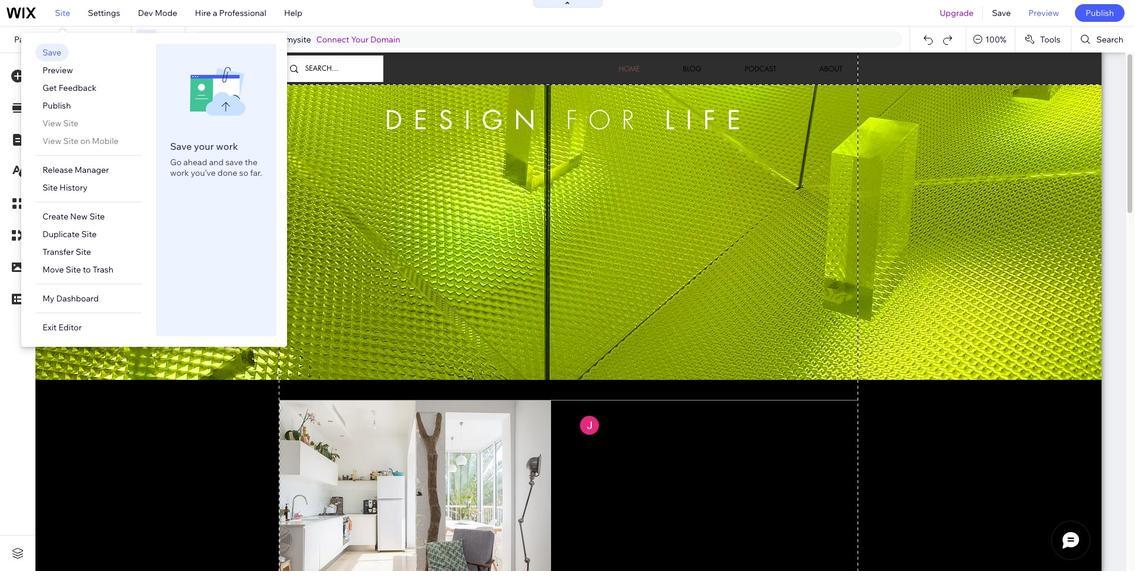 Task type: vqa. For each thing, say whether or not it's contained in the screenshot.
middle Save
yes



Task type: describe. For each thing, give the bounding box(es) containing it.
manager
[[75, 165, 109, 175]]

save button
[[983, 0, 1020, 26]]

dev mode
[[138, 8, 177, 18]]

new
[[70, 211, 88, 222]]

preview button
[[1020, 0, 1068, 26]]

transfer site
[[42, 247, 91, 258]]

create new site
[[42, 211, 105, 222]]

tools button
[[1015, 27, 1071, 53]]

your
[[351, 34, 369, 45]]

1 vertical spatial preview
[[42, 65, 73, 76]]

move site to trash
[[42, 265, 113, 275]]

a
[[213, 8, 217, 18]]

editor
[[58, 322, 82, 333]]

1 vertical spatial publish
[[42, 100, 71, 111]]

publish button
[[1075, 4, 1125, 22]]

save your work go ahead and save the work you've done so far.
[[170, 141, 262, 178]]

get feedback
[[42, 83, 96, 93]]

help
[[284, 8, 302, 18]]

view site on mobile
[[42, 136, 119, 146]]

site up home
[[55, 8, 70, 18]]

site left 'on'
[[63, 136, 78, 146]]

dev
[[138, 8, 153, 18]]

100%
[[985, 34, 1006, 45]]

you've
[[191, 168, 216, 178]]

release
[[42, 165, 73, 175]]

on
[[80, 136, 90, 146]]

tools
[[1040, 34, 1060, 45]]

save inside button
[[992, 8, 1011, 18]]

site right new
[[89, 211, 105, 222]]

feedback
[[59, 83, 96, 93]]

hire a professional
[[195, 8, 266, 18]]

view for view site on mobile
[[42, 136, 61, 146]]

1 vertical spatial save
[[42, 47, 61, 58]]

mobile
[[92, 136, 119, 146]]

100% button
[[966, 27, 1015, 53]]

save inside 'save your work go ahead and save the work you've done so far.'
[[170, 141, 192, 152]]

site down new
[[81, 229, 97, 240]]

the
[[245, 157, 258, 168]]

site left to
[[66, 265, 81, 275]]

my dashboard
[[42, 294, 99, 304]]

done
[[218, 168, 237, 178]]

0 vertical spatial work
[[216, 141, 238, 152]]

to
[[83, 265, 91, 275]]

settings
[[88, 8, 120, 18]]

search button
[[1072, 27, 1134, 53]]

duplicate
[[42, 229, 79, 240]]

exit
[[42, 322, 57, 333]]

hire
[[195, 8, 211, 18]]

history
[[60, 183, 87, 193]]

home
[[45, 34, 70, 45]]

release manager
[[42, 165, 109, 175]]

preview inside button
[[1028, 8, 1059, 18]]



Task type: locate. For each thing, give the bounding box(es) containing it.
1 horizontal spatial preview
[[1028, 8, 1059, 18]]

professional
[[219, 8, 266, 18]]

create
[[42, 211, 68, 222]]

0 horizontal spatial work
[[170, 168, 189, 178]]

move
[[42, 265, 64, 275]]

2 horizontal spatial save
[[992, 8, 1011, 18]]

transfer
[[42, 247, 74, 258]]

view down view site
[[42, 136, 61, 146]]

https://www.wix.com/mysite
[[203, 34, 311, 45]]

publish up search button
[[1086, 8, 1114, 18]]

so
[[239, 168, 248, 178]]

save up go
[[170, 141, 192, 152]]

search
[[1096, 34, 1123, 45]]

view for view site
[[42, 118, 61, 129]]

1 view from the top
[[42, 118, 61, 129]]

0 horizontal spatial preview
[[42, 65, 73, 76]]

2 vertical spatial save
[[170, 141, 192, 152]]

get
[[42, 83, 57, 93]]

preview up get
[[42, 65, 73, 76]]

view up view site on mobile
[[42, 118, 61, 129]]

connect
[[316, 34, 349, 45]]

my
[[42, 294, 54, 304]]

exit editor
[[42, 322, 82, 333]]

publish inside button
[[1086, 8, 1114, 18]]

save
[[225, 157, 243, 168]]

domain
[[370, 34, 400, 45]]

0 vertical spatial save
[[992, 8, 1011, 18]]

0 vertical spatial preview
[[1028, 8, 1059, 18]]

work left you've
[[170, 168, 189, 178]]

1 horizontal spatial save
[[170, 141, 192, 152]]

site down release
[[42, 183, 58, 193]]

0 horizontal spatial save
[[42, 47, 61, 58]]

view site
[[42, 118, 78, 129]]

trash
[[93, 265, 113, 275]]

far.
[[250, 168, 262, 178]]

site up to
[[76, 247, 91, 258]]

save
[[992, 8, 1011, 18], [42, 47, 61, 58], [170, 141, 192, 152]]

0 vertical spatial view
[[42, 118, 61, 129]]

and
[[209, 157, 224, 168]]

work up 'save'
[[216, 141, 238, 152]]

0 horizontal spatial publish
[[42, 100, 71, 111]]

2 view from the top
[[42, 136, 61, 146]]

ahead
[[183, 157, 207, 168]]

save down home
[[42, 47, 61, 58]]

upgrade
[[940, 8, 974, 18]]

1 vertical spatial view
[[42, 136, 61, 146]]

save up 100%
[[992, 8, 1011, 18]]

preview
[[1028, 8, 1059, 18], [42, 65, 73, 76]]

preview up "tools" button
[[1028, 8, 1059, 18]]

go
[[170, 157, 182, 168]]

publish up view site
[[42, 100, 71, 111]]

mode
[[155, 8, 177, 18]]

duplicate site
[[42, 229, 97, 240]]

1 horizontal spatial work
[[216, 141, 238, 152]]

0 vertical spatial publish
[[1086, 8, 1114, 18]]

publish
[[1086, 8, 1114, 18], [42, 100, 71, 111]]

site up view site on mobile
[[63, 118, 78, 129]]

view
[[42, 118, 61, 129], [42, 136, 61, 146]]

work
[[216, 141, 238, 152], [170, 168, 189, 178]]

site
[[55, 8, 70, 18], [63, 118, 78, 129], [63, 136, 78, 146], [42, 183, 58, 193], [89, 211, 105, 222], [81, 229, 97, 240], [76, 247, 91, 258], [66, 265, 81, 275]]

your
[[194, 141, 214, 152]]

1 horizontal spatial publish
[[1086, 8, 1114, 18]]

https://www.wix.com/mysite connect your domain
[[203, 34, 400, 45]]

dashboard
[[56, 294, 99, 304]]

site history
[[42, 183, 87, 193]]

1 vertical spatial work
[[170, 168, 189, 178]]



